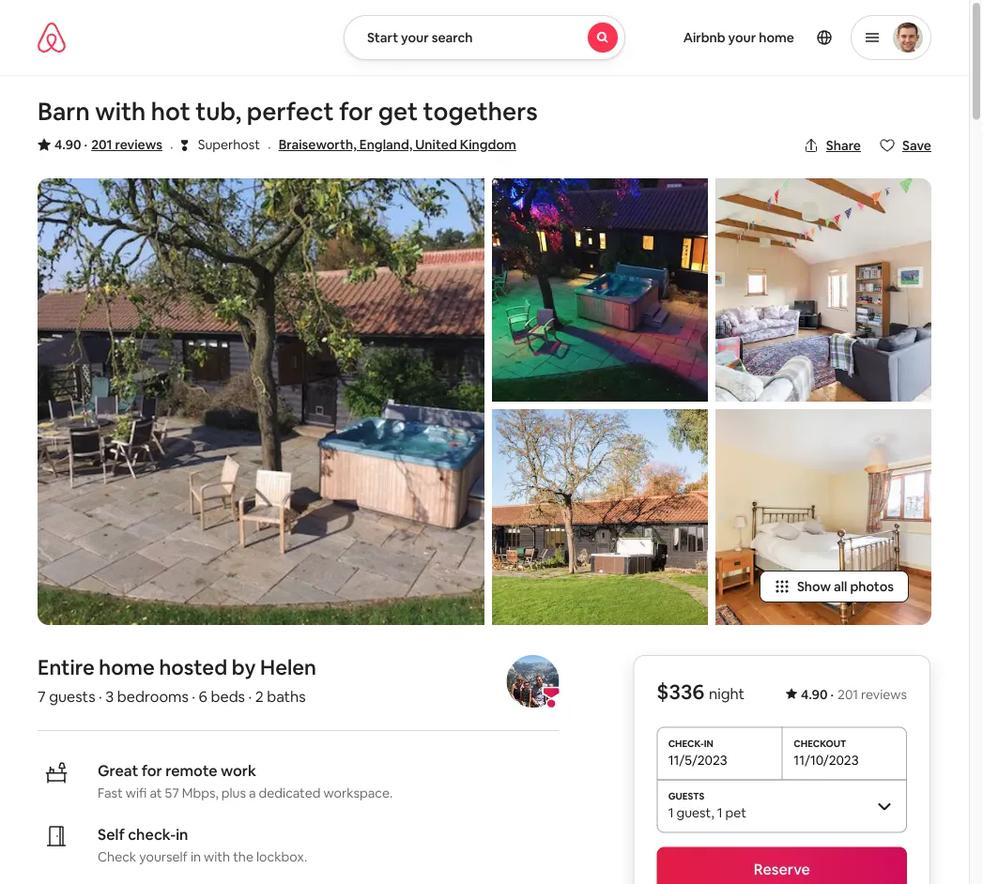 Task type: vqa. For each thing, say whether or not it's contained in the screenshot.
for
yes



Task type: locate. For each thing, give the bounding box(es) containing it.
baths
[[267, 687, 306, 706]]

7
[[38, 687, 46, 706]]

1 horizontal spatial 201
[[838, 687, 859, 704]]

201
[[91, 136, 112, 153], [838, 687, 859, 704]]

great for remote work fast wifi at 57 mbps, plus a dedicated workspace.
[[98, 761, 393, 802]]

0 horizontal spatial home
[[99, 654, 155, 681]]

57
[[165, 785, 179, 802]]

your inside button
[[401, 29, 429, 46]]

11/10/2023
[[794, 752, 859, 769]]

201 up 11/10/2023
[[838, 687, 859, 704]]

1 horizontal spatial in
[[191, 849, 201, 866]]

in
[[176, 825, 188, 844], [191, 849, 201, 866]]

0 horizontal spatial 4.90
[[54, 136, 81, 153]]

0 vertical spatial in
[[176, 825, 188, 844]]

0 horizontal spatial 1
[[668, 805, 674, 821]]

airbnb your home link
[[672, 18, 806, 57]]

reviews
[[115, 136, 162, 153], [861, 687, 907, 704]]

4.90
[[54, 136, 81, 153], [801, 687, 828, 704]]

with up the 201 reviews button
[[95, 96, 146, 127]]

share
[[826, 137, 861, 154]]

in up yourself
[[176, 825, 188, 844]]

tub,
[[196, 96, 242, 127]]

home right airbnb
[[759, 29, 795, 46]]

1 horizontal spatial 4.90 · 201 reviews
[[801, 687, 907, 704]]

· left '3'
[[99, 687, 102, 706]]

part of the living room seating area (three sofas, two armchairs), with wifi, games and smart tv. image
[[716, 178, 932, 402]]

0 horizontal spatial for
[[141, 761, 162, 781]]

0 vertical spatial 4.90
[[54, 136, 81, 153]]

· inside · braiseworth, england, united kingdom
[[268, 137, 271, 156]]

self check-in check yourself in with the lockbox.
[[98, 825, 307, 866]]

1 horizontal spatial 1
[[717, 805, 723, 821]]

1 your from the left
[[401, 29, 429, 46]]

pet
[[726, 805, 747, 821]]

0 vertical spatial 201
[[91, 136, 112, 153]]

with
[[95, 96, 146, 127], [204, 849, 230, 866]]

0 vertical spatial home
[[759, 29, 795, 46]]

201 left 󰀃
[[91, 136, 112, 153]]

0 horizontal spatial in
[[176, 825, 188, 844]]

rear of the barn at night showing the hot tub and games room behind.
nb this is our old hot tub, in august 2021 we installed a more powerful hot tub with bluetooth- see later photos image
[[492, 178, 708, 402]]

1 1 from the left
[[668, 805, 674, 821]]

4.90 down "barn" on the top left of page
[[54, 136, 81, 153]]

1 vertical spatial reviews
[[861, 687, 907, 704]]

1 vertical spatial 4.90
[[801, 687, 828, 704]]

· braiseworth, england, united kingdom
[[268, 136, 517, 156]]

self
[[98, 825, 125, 844]]

0 vertical spatial for
[[339, 96, 373, 127]]

save
[[903, 137, 932, 154]]

helen is a superhost. learn more about helen. image
[[507, 656, 559, 708], [507, 656, 559, 708]]

your inside "link"
[[729, 29, 756, 46]]

togethers
[[423, 96, 538, 127]]

0 horizontal spatial reviews
[[115, 136, 162, 153]]

rear of barn in winter showing the new bluetooth hot tub, large patio and large garden. image
[[492, 410, 708, 626]]

· down barn with hot tub, perfect for get togethers at top
[[268, 137, 271, 156]]

4.90 · 201 reviews up 11/10/2023
[[801, 687, 907, 704]]

0 horizontal spatial with
[[95, 96, 146, 127]]

wifi
[[126, 785, 147, 802]]

201 reviews button
[[91, 135, 162, 154]]

great
[[98, 761, 138, 781]]

home up '3'
[[99, 654, 155, 681]]

hot
[[151, 96, 190, 127]]

share button
[[796, 130, 869, 162]]

your
[[401, 29, 429, 46], [729, 29, 756, 46]]

for left get
[[339, 96, 373, 127]]

start your search button
[[344, 15, 626, 60]]

2 your from the left
[[729, 29, 756, 46]]

0 vertical spatial 4.90 · 201 reviews
[[54, 136, 162, 153]]

0 horizontal spatial your
[[401, 29, 429, 46]]

1 horizontal spatial for
[[339, 96, 373, 127]]

hosted
[[159, 654, 227, 681]]

for
[[339, 96, 373, 127], [141, 761, 162, 781]]

part of the master bedroom with king size bed image
[[716, 410, 932, 626]]

4.90 up 11/10/2023
[[801, 687, 828, 704]]

1 vertical spatial home
[[99, 654, 155, 681]]

11/5/2023
[[668, 752, 728, 769]]

1 horizontal spatial your
[[729, 29, 756, 46]]

all
[[834, 579, 848, 596]]

home inside "link"
[[759, 29, 795, 46]]

·
[[84, 136, 88, 153], [170, 137, 173, 156], [268, 137, 271, 156], [831, 687, 834, 704], [99, 687, 102, 706], [192, 687, 195, 706], [248, 687, 252, 706]]

for inside the great for remote work fast wifi at 57 mbps, plus a dedicated workspace.
[[141, 761, 162, 781]]

show
[[797, 579, 831, 596]]

· left 2
[[248, 687, 252, 706]]

mbps,
[[182, 785, 219, 802]]

4.90 · 201 reviews
[[54, 136, 162, 153], [801, 687, 907, 704]]

at
[[150, 785, 162, 802]]

guest
[[677, 805, 711, 821]]

1 vertical spatial 201
[[838, 687, 859, 704]]

0 horizontal spatial 4.90 · 201 reviews
[[54, 136, 162, 153]]

guests
[[49, 687, 95, 706]]

1 horizontal spatial reviews
[[861, 687, 907, 704]]

$336
[[657, 679, 705, 706]]

a
[[249, 785, 256, 802]]

entire home hosted by helen 7 guests · 3 bedrooms · 6 beds · 2 baths
[[38, 654, 316, 706]]

your right airbnb
[[729, 29, 756, 46]]

· left 󰀃
[[170, 137, 173, 156]]

your right start
[[401, 29, 429, 46]]

1 horizontal spatial with
[[204, 849, 230, 866]]

entire
[[38, 654, 95, 681]]

1 horizontal spatial home
[[759, 29, 795, 46]]

lockbox.
[[256, 849, 307, 866]]

for up at
[[141, 761, 162, 781]]

4.90 · 201 reviews down "barn" on the top left of page
[[54, 136, 162, 153]]

1 right ,
[[717, 805, 723, 821]]

1
[[668, 805, 674, 821], [717, 805, 723, 821]]

in right yourself
[[191, 849, 201, 866]]

save button
[[873, 130, 939, 162]]

plus
[[221, 785, 246, 802]]

home
[[759, 29, 795, 46], [99, 654, 155, 681]]

workspace.
[[324, 785, 393, 802]]

start
[[367, 29, 398, 46]]

dedicated
[[259, 785, 321, 802]]

with left the
[[204, 849, 230, 866]]

fast
[[98, 785, 123, 802]]

1 vertical spatial with
[[204, 849, 230, 866]]

1 left guest
[[668, 805, 674, 821]]

1 vertical spatial for
[[141, 761, 162, 781]]



Task type: describe. For each thing, give the bounding box(es) containing it.
your for airbnb
[[729, 29, 756, 46]]

search
[[432, 29, 473, 46]]

by helen
[[232, 654, 316, 681]]

󰀃
[[181, 136, 188, 154]]

0 vertical spatial with
[[95, 96, 146, 127]]

$336 night
[[657, 679, 745, 706]]

0 horizontal spatial 201
[[91, 136, 112, 153]]

profile element
[[648, 0, 932, 75]]

3
[[105, 687, 114, 706]]

barn with hot tub, perfect for get togethers
[[38, 96, 538, 127]]

home inside entire home hosted by helen 7 guests · 3 bedrooms · 6 beds · 2 baths
[[99, 654, 155, 681]]

yourself
[[139, 849, 188, 866]]

1 vertical spatial 4.90 · 201 reviews
[[801, 687, 907, 704]]

6
[[199, 687, 207, 706]]

england,
[[359, 136, 413, 153]]

· left 6
[[192, 687, 195, 706]]

· up 11/10/2023
[[831, 687, 834, 704]]

your for start
[[401, 29, 429, 46]]

1 guest , 1 pet
[[668, 805, 747, 821]]

1 horizontal spatial 4.90
[[801, 687, 828, 704]]

2
[[255, 687, 264, 706]]

bedrooms
[[117, 687, 189, 706]]

reserve button
[[657, 848, 907, 885]]

reserve
[[754, 860, 811, 880]]

beds
[[211, 687, 245, 706]]

braiseworth, england, united kingdom button
[[279, 133, 517, 156]]

airbnb your home
[[684, 29, 795, 46]]

Start your search search field
[[344, 15, 626, 60]]

barn
[[38, 96, 90, 127]]

work
[[221, 761, 256, 781]]

get
[[378, 96, 418, 127]]

the
[[233, 849, 254, 866]]

night
[[710, 685, 745, 704]]

show all photos
[[797, 579, 894, 596]]

check-
[[128, 825, 176, 844]]

remote
[[166, 761, 218, 781]]

,
[[711, 805, 715, 821]]

perfect
[[247, 96, 334, 127]]

kingdom
[[460, 136, 517, 153]]

airbnb
[[684, 29, 726, 46]]

start your search
[[367, 29, 473, 46]]

rear of the barn showing the house, outdoor seating area and hot tub.
nb this is our old hot tub, in august 2021 we installed a more powerful hot tub with bluetooth- see later photos image
[[38, 178, 485, 626]]

· down "barn" on the top left of page
[[84, 136, 88, 153]]

2 1 from the left
[[717, 805, 723, 821]]

with inside the self check-in check yourself in with the lockbox.
[[204, 849, 230, 866]]

superhost
[[198, 136, 260, 153]]

check
[[98, 849, 136, 866]]

united
[[416, 136, 457, 153]]

0 vertical spatial reviews
[[115, 136, 162, 153]]

braiseworth,
[[279, 136, 357, 153]]

show all photos button
[[760, 571, 909, 603]]

photos
[[850, 579, 894, 596]]

1 vertical spatial in
[[191, 849, 201, 866]]



